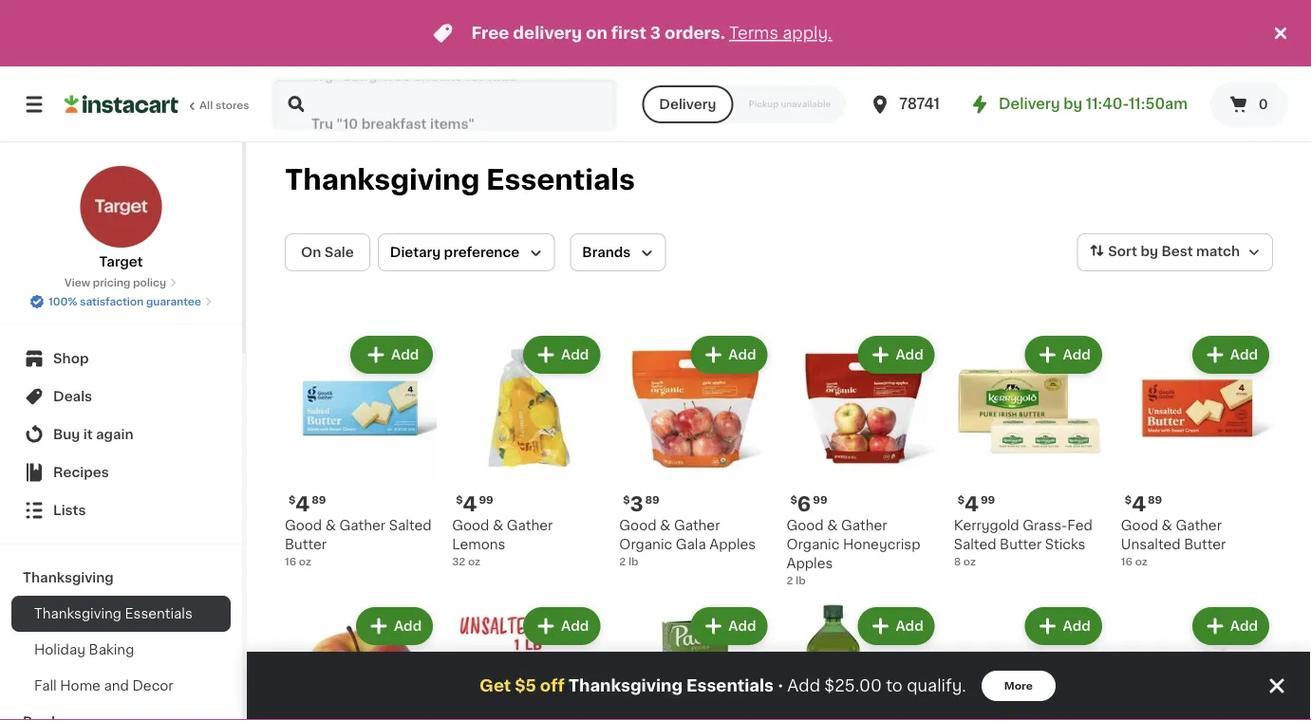 Task type: describe. For each thing, give the bounding box(es) containing it.
by for sort
[[1141, 245, 1159, 259]]

16 for good & gather unsalted butter
[[1121, 557, 1133, 568]]

salted for kerrygold grass-fed salted butter sticks
[[954, 539, 997, 552]]

satisfaction
[[80, 297, 144, 307]]

delivery by 11:40-11:50am link
[[969, 93, 1188, 116]]

& for good & gather salted butter
[[326, 520, 336, 533]]

0 button
[[1211, 82, 1289, 127]]

free
[[471, 25, 509, 41]]

78741 button
[[869, 78, 983, 131]]

more
[[1005, 681, 1033, 692]]

•
[[778, 679, 784, 694]]

pricing
[[93, 278, 130, 288]]

16 for good & gather salted butter
[[285, 557, 296, 568]]

lists link
[[11, 492, 231, 530]]

free delivery on first 3 orders. terms apply.
[[471, 25, 832, 41]]

dietary preference button
[[378, 234, 555, 272]]

apply.
[[783, 25, 832, 41]]

sticks
[[1045, 539, 1086, 552]]

good for good & gather organic gala apples
[[620, 520, 657, 533]]

lists
[[53, 504, 86, 518]]

home
[[60, 680, 101, 693]]

view
[[64, 278, 90, 288]]

89 for good & gather unsalted butter
[[1148, 495, 1163, 506]]

recipes
[[53, 466, 109, 480]]

preference
[[444, 246, 520, 259]]

& for good & gather lemons
[[493, 520, 504, 533]]

thanksgiving inside thanksgiving essentials 'link'
[[34, 608, 122, 621]]

89 for good & gather salted butter
[[312, 495, 326, 506]]

deals link
[[11, 378, 231, 416]]

best match
[[1162, 245, 1240, 259]]

thanksgiving essentials inside 'link'
[[34, 608, 193, 621]]

get $5 off thanksgiving essentials • add $25.00 to qualify.
[[480, 679, 967, 695]]

lemons
[[452, 539, 506, 552]]

guarantee
[[146, 297, 201, 307]]

& for good & gather organic gala apples
[[660, 520, 671, 533]]

$ for good & gather organic gala apples
[[623, 495, 630, 506]]

$25.00
[[825, 679, 882, 695]]

unsalted
[[1121, 539, 1181, 552]]

organic for 6
[[787, 539, 840, 552]]

thanksgiving essentials inside main content
[[285, 167, 635, 194]]

thanksgiving essentials link
[[11, 596, 231, 633]]

good & gather organic honeycrisp apples 2 lb
[[787, 520, 921, 587]]

oz inside kerrygold grass-fed salted butter sticks 8 oz
[[964, 557, 976, 568]]

and
[[104, 680, 129, 693]]

dietary
[[390, 246, 441, 259]]

good for good & gather organic honeycrisp apples
[[787, 520, 824, 533]]

shop
[[53, 352, 89, 366]]

delivery by 11:40-11:50am
[[999, 97, 1188, 111]]

100% satisfaction guarantee
[[49, 297, 201, 307]]

view pricing policy link
[[64, 275, 178, 291]]

$ 4 99 for good
[[456, 494, 494, 514]]

decor
[[132, 680, 173, 693]]

2 for 6
[[787, 576, 793, 587]]

$ for good & gather organic honeycrisp apples
[[791, 495, 798, 506]]

stores
[[216, 100, 249, 111]]

it
[[83, 428, 93, 442]]

89 for good & gather organic gala apples
[[645, 495, 660, 506]]

$ 4 89 for good & gather salted butter
[[289, 494, 326, 514]]

11:40-
[[1086, 97, 1129, 111]]

policy
[[133, 278, 166, 288]]

brands
[[582, 246, 631, 259]]

fall home and decor
[[34, 680, 173, 693]]

good & gather organic gala apples 2 lb
[[620, 520, 756, 568]]

good & gather lemons 32 oz
[[452, 520, 553, 568]]

11:50am
[[1129, 97, 1188, 111]]

instacart logo image
[[65, 93, 179, 116]]

brands button
[[570, 234, 666, 272]]

good for good & gather salted butter
[[285, 520, 322, 533]]

target link
[[79, 165, 163, 272]]

sale
[[325, 246, 354, 259]]

essentials inside treatment tracker modal dialog
[[687, 679, 774, 695]]

sort by
[[1109, 245, 1159, 259]]

fall
[[34, 680, 57, 693]]

holiday
[[34, 644, 85, 657]]

on
[[301, 246, 321, 259]]

treatment tracker modal dialog
[[247, 652, 1312, 721]]

$ for kerrygold grass-fed salted butter sticks
[[958, 495, 965, 506]]

$ 6 99
[[791, 494, 828, 514]]

kerrygold
[[954, 520, 1020, 533]]

lb for 6
[[796, 576, 806, 587]]

organic for 3
[[620, 539, 673, 552]]

$ for good & gather unsalted butter
[[1125, 495, 1132, 506]]

8
[[954, 557, 961, 568]]

add inside treatment tracker modal dialog
[[788, 679, 821, 695]]

target logo image
[[79, 165, 163, 249]]

again
[[96, 428, 134, 442]]

& for good & gather organic honeycrisp apples
[[827, 520, 838, 533]]

terms
[[729, 25, 779, 41]]

oz inside good & gather salted butter 16 oz
[[299, 557, 311, 568]]

all stores
[[199, 100, 249, 111]]

match
[[1197, 245, 1240, 259]]

gather for good & gather organic honeycrisp apples
[[842, 520, 888, 533]]

orders.
[[665, 25, 725, 41]]

4 for good & gather salted butter
[[296, 494, 310, 514]]

100%
[[49, 297, 77, 307]]

more button
[[982, 671, 1056, 702]]

0
[[1259, 98, 1268, 111]]

thanksgiving link
[[11, 560, 231, 596]]

product group containing 6
[[787, 332, 939, 589]]

3 inside thanksgiving essentials main content
[[630, 494, 644, 514]]



Task type: vqa. For each thing, say whether or not it's contained in the screenshot.


Task type: locate. For each thing, give the bounding box(es) containing it.
all
[[199, 100, 213, 111]]

$ for good & gather salted butter
[[289, 495, 296, 506]]

good & gather unsalted butter 16 oz
[[1121, 520, 1226, 568]]

3 4 from the left
[[965, 494, 979, 514]]

apples inside the good & gather organic gala apples 2 lb
[[710, 539, 756, 552]]

thanksgiving essentials up dietary preference
[[285, 167, 635, 194]]

good inside good & gather organic honeycrisp apples 2 lb
[[787, 520, 824, 533]]

$ inside $ 3 89
[[623, 495, 630, 506]]

3 $ from the left
[[791, 495, 798, 506]]

2 inside the good & gather organic gala apples 2 lb
[[620, 557, 626, 568]]

add
[[393, 349, 421, 362], [561, 349, 589, 362], [729, 349, 756, 362], [896, 349, 924, 362], [1063, 349, 1091, 362], [1231, 349, 1258, 362], [394, 620, 422, 634], [561, 620, 589, 634], [729, 620, 756, 634], [896, 620, 924, 634], [1063, 620, 1091, 634], [1231, 620, 1258, 634], [788, 679, 821, 695]]

4 for good & gather lemons
[[463, 494, 477, 514]]

lb for 3
[[629, 557, 639, 568]]

lb down $ 3 89
[[629, 557, 639, 568]]

4 gather from the left
[[674, 520, 720, 533]]

4 up "lemons"
[[463, 494, 477, 514]]

5 good from the left
[[1121, 520, 1159, 533]]

apples for 3
[[710, 539, 756, 552]]

$ 4 99 up "lemons"
[[456, 494, 494, 514]]

salted inside good & gather salted butter 16 oz
[[389, 520, 432, 533]]

0 horizontal spatial $ 4 89
[[289, 494, 326, 514]]

1 vertical spatial 3
[[630, 494, 644, 514]]

16
[[285, 557, 296, 568], [1121, 557, 1133, 568]]

99 right 6
[[813, 495, 828, 506]]

99 up kerrygold
[[981, 495, 996, 506]]

$ 4 99 for kerrygold
[[958, 494, 996, 514]]

$ up "lemons"
[[456, 495, 463, 506]]

salted for good & gather salted butter
[[389, 520, 432, 533]]

$ 4 89 up "unsalted"
[[1125, 494, 1163, 514]]

0 vertical spatial lb
[[629, 557, 639, 568]]

thanksgiving up holiday baking
[[34, 608, 122, 621]]

salted left "good & gather lemons 32 oz"
[[389, 520, 432, 533]]

product group
[[285, 332, 437, 570], [452, 332, 604, 570], [620, 332, 772, 570], [787, 332, 939, 589], [954, 332, 1106, 570], [1121, 332, 1274, 570], [285, 604, 437, 721], [452, 604, 604, 721], [620, 604, 772, 721], [787, 604, 939, 721], [954, 604, 1106, 721], [1121, 604, 1274, 721]]

by
[[1064, 97, 1083, 111], [1141, 245, 1159, 259]]

0 horizontal spatial 89
[[312, 495, 326, 506]]

1 horizontal spatial delivery
[[999, 97, 1060, 111]]

3 gather from the left
[[842, 520, 888, 533]]

good inside good & gather unsalted butter 16 oz
[[1121, 520, 1159, 533]]

organic down $ 6 99
[[787, 539, 840, 552]]

delivery inside "button"
[[659, 98, 717, 111]]

3 right first
[[650, 25, 661, 41]]

1 $ 4 99 from the left
[[456, 494, 494, 514]]

99 for good & gather lemons
[[479, 495, 494, 506]]

organic inside good & gather organic honeycrisp apples 2 lb
[[787, 539, 840, 552]]

thanksgiving essentials
[[285, 167, 635, 194], [34, 608, 193, 621]]

apples
[[710, 539, 756, 552], [787, 558, 833, 571]]

4 for good & gather unsalted butter
[[1132, 494, 1146, 514]]

4 for kerrygold grass-fed salted butter sticks
[[965, 494, 979, 514]]

2 horizontal spatial essentials
[[687, 679, 774, 695]]

apples right the gala
[[710, 539, 756, 552]]

fed
[[1068, 520, 1093, 533]]

1 99 from the left
[[479, 495, 494, 506]]

0 horizontal spatial $ 4 99
[[456, 494, 494, 514]]

salted inside kerrygold grass-fed salted butter sticks 8 oz
[[954, 539, 997, 552]]

89 inside $ 3 89
[[645, 495, 660, 506]]

thanksgiving essentials up baking
[[34, 608, 193, 621]]

thanksgiving up thanksgiving essentials 'link'
[[23, 572, 114, 585]]

2 gather from the left
[[507, 520, 553, 533]]

good for good & gather lemons
[[452, 520, 489, 533]]

89 up "unsalted"
[[1148, 495, 1163, 506]]

4 up good & gather salted butter 16 oz
[[296, 494, 310, 514]]

99 for kerrygold grass-fed salted butter sticks
[[981, 495, 996, 506]]

1 vertical spatial apples
[[787, 558, 833, 571]]

salted down kerrygold
[[954, 539, 997, 552]]

sort
[[1109, 245, 1138, 259]]

4 & from the left
[[660, 520, 671, 533]]

good inside "good & gather lemons 32 oz"
[[452, 520, 489, 533]]

0 vertical spatial 3
[[650, 25, 661, 41]]

first
[[611, 25, 647, 41]]

3 inside the limited time offer "region"
[[650, 25, 661, 41]]

gather for good & gather unsalted butter
[[1176, 520, 1222, 533]]

apples for 6
[[787, 558, 833, 571]]

2 butter from the left
[[1000, 539, 1042, 552]]

Search field
[[274, 80, 616, 129]]

off
[[540, 679, 565, 695]]

apples inside good & gather organic honeycrisp apples 2 lb
[[787, 558, 833, 571]]

1 16 from the left
[[285, 557, 296, 568]]

$ 4 89
[[289, 494, 326, 514], [1125, 494, 1163, 514]]

2 down $ 3 89
[[620, 557, 626, 568]]

lb inside good & gather organic honeycrisp apples 2 lb
[[796, 576, 806, 587]]

2 organic from the left
[[620, 539, 673, 552]]

thanksgiving inside treatment tracker modal dialog
[[569, 679, 683, 695]]

deals
[[53, 390, 92, 404]]

3 good from the left
[[787, 520, 824, 533]]

0 vertical spatial apples
[[710, 539, 756, 552]]

0 vertical spatial essentials
[[486, 167, 635, 194]]

0 horizontal spatial delivery
[[659, 98, 717, 111]]

gather inside "good & gather lemons 32 oz"
[[507, 520, 553, 533]]

product group containing 3
[[620, 332, 772, 570]]

good & gather salted butter 16 oz
[[285, 520, 432, 568]]

$ up good & gather organic honeycrisp apples 2 lb
[[791, 495, 798, 506]]

3 99 from the left
[[981, 495, 996, 506]]

3 butter from the left
[[1185, 539, 1226, 552]]

1 vertical spatial thanksgiving essentials
[[34, 608, 193, 621]]

5 gather from the left
[[1176, 520, 1222, 533]]

gather for good & gather lemons
[[507, 520, 553, 533]]

89
[[312, 495, 326, 506], [645, 495, 660, 506], [1148, 495, 1163, 506]]

gather for good & gather organic gala apples
[[674, 520, 720, 533]]

$5
[[515, 679, 536, 695]]

organic down $ 3 89
[[620, 539, 673, 552]]

3
[[650, 25, 661, 41], [630, 494, 644, 514]]

get
[[480, 679, 511, 695]]

gather inside good & gather unsalted butter 16 oz
[[1176, 520, 1222, 533]]

1 horizontal spatial $ 4 89
[[1125, 494, 1163, 514]]

1 4 from the left
[[296, 494, 310, 514]]

2 good from the left
[[452, 520, 489, 533]]

$ up kerrygold
[[958, 495, 965, 506]]

oz inside good & gather unsalted butter 16 oz
[[1136, 557, 1148, 568]]

None search field
[[272, 78, 618, 131]]

terms apply. link
[[729, 25, 832, 41]]

thanksgiving up dietary
[[285, 167, 480, 194]]

99
[[479, 495, 494, 506], [813, 495, 828, 506], [981, 495, 996, 506]]

5 & from the left
[[1162, 520, 1173, 533]]

$ up "unsalted"
[[1125, 495, 1132, 506]]

1 horizontal spatial 99
[[813, 495, 828, 506]]

32
[[452, 557, 466, 568]]

0 horizontal spatial 16
[[285, 557, 296, 568]]

on sale
[[301, 246, 354, 259]]

recipes link
[[11, 454, 231, 492]]

2 oz from the left
[[468, 557, 481, 568]]

target
[[99, 255, 143, 269]]

delivery left 11:40-
[[999, 97, 1060, 111]]

&
[[326, 520, 336, 533], [493, 520, 504, 533], [827, 520, 838, 533], [660, 520, 671, 533], [1162, 520, 1173, 533]]

butter for good & gather salted butter
[[285, 539, 327, 552]]

1 horizontal spatial by
[[1141, 245, 1159, 259]]

dietary preference
[[390, 246, 520, 259]]

view pricing policy
[[64, 278, 166, 288]]

& for good & gather unsalted butter
[[1162, 520, 1173, 533]]

1 $ from the left
[[289, 495, 296, 506]]

78741
[[900, 97, 940, 111]]

holiday baking link
[[11, 633, 231, 669]]

0 vertical spatial salted
[[389, 520, 432, 533]]

buy
[[53, 428, 80, 442]]

1 organic from the left
[[787, 539, 840, 552]]

1 gather from the left
[[340, 520, 386, 533]]

by right the sort
[[1141, 245, 1159, 259]]

99 for good & gather organic honeycrisp apples
[[813, 495, 828, 506]]

& inside good & gather unsalted butter 16 oz
[[1162, 520, 1173, 533]]

0 horizontal spatial 2
[[620, 557, 626, 568]]

1 horizontal spatial 2
[[787, 576, 793, 587]]

holiday baking
[[34, 644, 134, 657]]

lb down 6
[[796, 576, 806, 587]]

baking
[[89, 644, 134, 657]]

butter
[[285, 539, 327, 552], [1000, 539, 1042, 552], [1185, 539, 1226, 552]]

on
[[586, 25, 608, 41]]

1 good from the left
[[285, 520, 322, 533]]

99 up "lemons"
[[479, 495, 494, 506]]

1 horizontal spatial thanksgiving essentials
[[285, 167, 635, 194]]

89 up good & gather salted butter 16 oz
[[312, 495, 326, 506]]

2 horizontal spatial butter
[[1185, 539, 1226, 552]]

1 horizontal spatial apples
[[787, 558, 833, 571]]

2 99 from the left
[[813, 495, 828, 506]]

thanksgiving
[[285, 167, 480, 194], [23, 572, 114, 585], [34, 608, 122, 621], [569, 679, 683, 695]]

& inside good & gather salted butter 16 oz
[[326, 520, 336, 533]]

organic
[[787, 539, 840, 552], [620, 539, 673, 552]]

2 vertical spatial essentials
[[687, 679, 774, 695]]

on sale button
[[285, 234, 370, 272]]

1 vertical spatial salted
[[954, 539, 997, 552]]

service type group
[[642, 85, 846, 123]]

gather for good & gather salted butter
[[340, 520, 386, 533]]

good inside the good & gather organic gala apples 2 lb
[[620, 520, 657, 533]]

best
[[1162, 245, 1193, 259]]

0 horizontal spatial salted
[[389, 520, 432, 533]]

thanksgiving essentials main content
[[247, 142, 1312, 721]]

2 horizontal spatial 99
[[981, 495, 996, 506]]

0 horizontal spatial 99
[[479, 495, 494, 506]]

by for delivery
[[1064, 97, 1083, 111]]

4 $ from the left
[[958, 495, 965, 506]]

2 inside good & gather organic honeycrisp apples 2 lb
[[787, 576, 793, 587]]

3 oz from the left
[[964, 557, 976, 568]]

1 vertical spatial by
[[1141, 245, 1159, 259]]

essentials left •
[[687, 679, 774, 695]]

buy it again
[[53, 428, 134, 442]]

salted
[[389, 520, 432, 533], [954, 539, 997, 552]]

Best match Sort by field
[[1077, 234, 1274, 272]]

4 up "unsalted"
[[1132, 494, 1146, 514]]

delivery down 'orders.'
[[659, 98, 717, 111]]

1 $ 4 89 from the left
[[289, 494, 326, 514]]

gather
[[340, 520, 386, 533], [507, 520, 553, 533], [842, 520, 888, 533], [674, 520, 720, 533], [1176, 520, 1222, 533]]

$ up the good & gather organic gala apples 2 lb
[[623, 495, 630, 506]]

1 horizontal spatial $ 4 99
[[958, 494, 996, 514]]

1 horizontal spatial essentials
[[486, 167, 635, 194]]

delivery for delivery
[[659, 98, 717, 111]]

2 down $ 6 99
[[787, 576, 793, 587]]

0 horizontal spatial apples
[[710, 539, 756, 552]]

2 $ 4 89 from the left
[[1125, 494, 1163, 514]]

$ 4 89 for good & gather unsalted butter
[[1125, 494, 1163, 514]]

delivery
[[513, 25, 582, 41]]

butter inside good & gather unsalted butter 16 oz
[[1185, 539, 1226, 552]]

& inside "good & gather lemons 32 oz"
[[493, 520, 504, 533]]

100% satisfaction guarantee button
[[30, 291, 213, 310]]

gather inside the good & gather organic gala apples 2 lb
[[674, 520, 720, 533]]

0 horizontal spatial by
[[1064, 97, 1083, 111]]

essentials inside 'link'
[[125, 608, 193, 621]]

1 & from the left
[[326, 520, 336, 533]]

2 $ 4 99 from the left
[[958, 494, 996, 514]]

3 89 from the left
[[1148, 495, 1163, 506]]

1 89 from the left
[[312, 495, 326, 506]]

thanksgiving inside thanksgiving link
[[23, 572, 114, 585]]

5 $ from the left
[[623, 495, 630, 506]]

delivery for delivery by 11:40-11:50am
[[999, 97, 1060, 111]]

1 horizontal spatial 16
[[1121, 557, 1133, 568]]

1 vertical spatial lb
[[796, 576, 806, 587]]

0 vertical spatial thanksgiving essentials
[[285, 167, 635, 194]]

butter inside kerrygold grass-fed salted butter sticks 8 oz
[[1000, 539, 1042, 552]]

0 vertical spatial 2
[[620, 557, 626, 568]]

thanksgiving right the off on the left of page
[[569, 679, 683, 695]]

$ 4 99 up kerrygold
[[958, 494, 996, 514]]

lb inside the good & gather organic gala apples 2 lb
[[629, 557, 639, 568]]

limited time offer region
[[0, 0, 1270, 66]]

0 horizontal spatial lb
[[629, 557, 639, 568]]

butter inside good & gather salted butter 16 oz
[[285, 539, 327, 552]]

2 89 from the left
[[645, 495, 660, 506]]

buy it again link
[[11, 416, 231, 454]]

apples down $ 6 99
[[787, 558, 833, 571]]

to
[[886, 679, 903, 695]]

$ 3 89
[[623, 494, 660, 514]]

oz
[[299, 557, 311, 568], [468, 557, 481, 568], [964, 557, 976, 568], [1136, 557, 1148, 568]]

1 horizontal spatial butter
[[1000, 539, 1042, 552]]

honeycrisp
[[843, 539, 921, 552]]

2 horizontal spatial 89
[[1148, 495, 1163, 506]]

$ inside $ 6 99
[[791, 495, 798, 506]]

0 horizontal spatial thanksgiving essentials
[[34, 608, 193, 621]]

fall home and decor link
[[11, 669, 231, 705]]

qualify.
[[907, 679, 967, 695]]

1 oz from the left
[[299, 557, 311, 568]]

by left 11:40-
[[1064, 97, 1083, 111]]

4 up kerrygold
[[965, 494, 979, 514]]

0 vertical spatial by
[[1064, 97, 1083, 111]]

delivery button
[[642, 85, 734, 123]]

16 inside good & gather unsalted butter 16 oz
[[1121, 557, 1133, 568]]

0 horizontal spatial 3
[[630, 494, 644, 514]]

4 good from the left
[[620, 520, 657, 533]]

99 inside $ 6 99
[[813, 495, 828, 506]]

6 $ from the left
[[1125, 495, 1132, 506]]

delivery
[[999, 97, 1060, 111], [659, 98, 717, 111]]

& inside the good & gather organic gala apples 2 lb
[[660, 520, 671, 533]]

essentials down thanksgiving link
[[125, 608, 193, 621]]

butter for good & gather unsalted butter
[[1185, 539, 1226, 552]]

by inside field
[[1141, 245, 1159, 259]]

kerrygold grass-fed salted butter sticks 8 oz
[[954, 520, 1093, 568]]

1 horizontal spatial 3
[[650, 25, 661, 41]]

0 horizontal spatial butter
[[285, 539, 327, 552]]

4
[[296, 494, 310, 514], [463, 494, 477, 514], [965, 494, 979, 514], [1132, 494, 1146, 514]]

1 horizontal spatial 89
[[645, 495, 660, 506]]

$
[[289, 495, 296, 506], [456, 495, 463, 506], [791, 495, 798, 506], [958, 495, 965, 506], [623, 495, 630, 506], [1125, 495, 1132, 506]]

0 horizontal spatial organic
[[620, 539, 673, 552]]

$ up good & gather salted butter 16 oz
[[289, 495, 296, 506]]

89 up the good & gather organic gala apples 2 lb
[[645, 495, 660, 506]]

1 horizontal spatial lb
[[796, 576, 806, 587]]

& inside good & gather organic honeycrisp apples 2 lb
[[827, 520, 838, 533]]

2 $ from the left
[[456, 495, 463, 506]]

oz inside "good & gather lemons 32 oz"
[[468, 557, 481, 568]]

butter for kerrygold grass-fed salted butter sticks
[[1000, 539, 1042, 552]]

grass-
[[1023, 520, 1068, 533]]

gala
[[676, 539, 706, 552]]

0 horizontal spatial essentials
[[125, 608, 193, 621]]

1 vertical spatial 2
[[787, 576, 793, 587]]

4 oz from the left
[[1136, 557, 1148, 568]]

good for good & gather unsalted butter
[[1121, 520, 1159, 533]]

organic inside the good & gather organic gala apples 2 lb
[[620, 539, 673, 552]]

1 horizontal spatial organic
[[787, 539, 840, 552]]

all stores link
[[65, 78, 251, 131]]

4 4 from the left
[[1132, 494, 1146, 514]]

16 inside good & gather salted butter 16 oz
[[285, 557, 296, 568]]

2 & from the left
[[493, 520, 504, 533]]

1 vertical spatial essentials
[[125, 608, 193, 621]]

2 4 from the left
[[463, 494, 477, 514]]

3 & from the left
[[827, 520, 838, 533]]

good
[[285, 520, 322, 533], [452, 520, 489, 533], [787, 520, 824, 533], [620, 520, 657, 533], [1121, 520, 1159, 533]]

1 butter from the left
[[285, 539, 327, 552]]

gather inside good & gather organic honeycrisp apples 2 lb
[[842, 520, 888, 533]]

2 for 3
[[620, 557, 626, 568]]

1 horizontal spatial salted
[[954, 539, 997, 552]]

essentials up 'brands'
[[486, 167, 635, 194]]

$ 4 89 up good & gather salted butter 16 oz
[[289, 494, 326, 514]]

essentials
[[486, 167, 635, 194], [125, 608, 193, 621], [687, 679, 774, 695]]

$ 4 99
[[456, 494, 494, 514], [958, 494, 996, 514]]

3 up the good & gather organic gala apples 2 lb
[[630, 494, 644, 514]]

gather inside good & gather salted butter 16 oz
[[340, 520, 386, 533]]

good inside good & gather salted butter 16 oz
[[285, 520, 322, 533]]

2 16 from the left
[[1121, 557, 1133, 568]]

$ for good & gather lemons
[[456, 495, 463, 506]]



